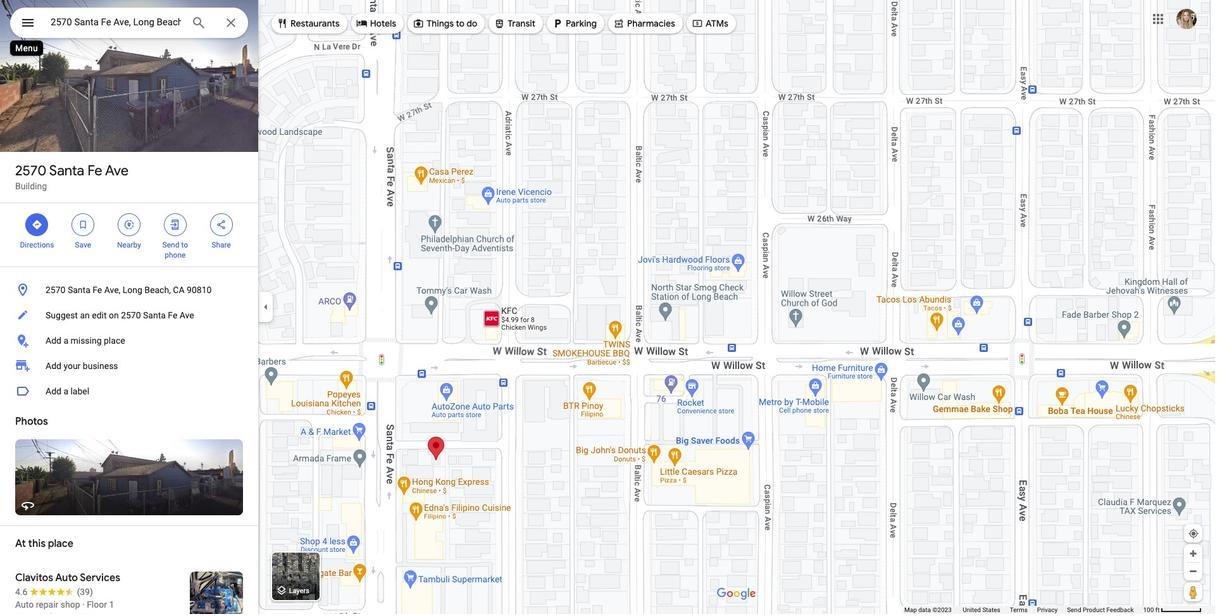 Task type: locate. For each thing, give the bounding box(es) containing it.
clavitos auto services
[[15, 572, 120, 584]]

©2023
[[933, 606, 952, 613]]

0 vertical spatial a
[[64, 336, 68, 346]]

united
[[963, 606, 981, 613]]

zoom in image
[[1189, 549, 1198, 558]]

at
[[15, 537, 26, 550]]

add inside 'button'
[[46, 336, 61, 346]]

transit
[[508, 18, 536, 29]]

2570 inside button
[[46, 285, 65, 295]]

1 vertical spatial place
[[48, 537, 73, 550]]

send for send to phone
[[162, 241, 179, 249]]

none field inside 2570 santa fe ave, long beach, ca 90810 field
[[51, 15, 181, 30]]

90810
[[187, 285, 212, 295]]

a for missing
[[64, 336, 68, 346]]

0 horizontal spatial to
[[181, 241, 188, 249]]

fe inside 2570 santa fe ave building
[[88, 162, 102, 180]]

at this place
[[15, 537, 73, 550]]

ft
[[1156, 606, 1160, 613]]

1 vertical spatial 2570
[[46, 285, 65, 295]]

this
[[28, 537, 46, 550]]

suggest an edit on 2570 santa fe ave button
[[0, 303, 258, 328]]

auto down '4.6'
[[15, 599, 34, 610]]

auto up 4.6 stars 39 reviews image
[[55, 572, 78, 584]]

fe for ave,
[[93, 285, 102, 295]]

footer
[[905, 606, 1144, 614]]

2570 up building
[[15, 162, 46, 180]]

place inside 'button'
[[104, 336, 125, 346]]

nearby
[[117, 241, 141, 249]]

fe inside button
[[168, 310, 177, 320]]

footer inside google maps element
[[905, 606, 1144, 614]]

0 horizontal spatial send
[[162, 241, 179, 249]]

ave down ca
[[180, 310, 194, 320]]

a left missing
[[64, 336, 68, 346]]

1 vertical spatial add
[[46, 361, 61, 371]]

0 vertical spatial 2570
[[15, 162, 46, 180]]

fe
[[88, 162, 102, 180], [93, 285, 102, 295], [168, 310, 177, 320]]

auto repair shop · floor 1
[[15, 599, 114, 610]]

google account: michelle dermenjian  
(michelle.dermenjian@adept.ai) image
[[1177, 9, 1197, 29]]

data
[[919, 606, 931, 613]]


[[170, 218, 181, 232]]

business
[[83, 361, 118, 371]]

1 vertical spatial fe
[[93, 285, 102, 295]]

send up phone
[[162, 241, 179, 249]]

to inside  things to do
[[456, 18, 465, 29]]

product
[[1083, 606, 1105, 613]]

fe inside button
[[93, 285, 102, 295]]

fe left the ave, at the left top
[[93, 285, 102, 295]]

place down on at the bottom left of page
[[104, 336, 125, 346]]

2 vertical spatial fe
[[168, 310, 177, 320]]

1 horizontal spatial send
[[1067, 606, 1082, 613]]

edit
[[92, 310, 107, 320]]

2570 right on at the bottom left of page
[[121, 310, 141, 320]]

save
[[75, 241, 91, 249]]


[[413, 16, 424, 30]]

send product feedback
[[1067, 606, 1134, 613]]

add for add a missing place
[[46, 336, 61, 346]]

1 vertical spatial santa
[[68, 285, 90, 295]]

ave inside 2570 santa fe ave building
[[105, 162, 129, 180]]

services
[[80, 572, 120, 584]]

send left product
[[1067, 606, 1082, 613]]

1 horizontal spatial place
[[104, 336, 125, 346]]

send inside button
[[1067, 606, 1082, 613]]

united states
[[963, 606, 1001, 613]]

3 add from the top
[[46, 386, 61, 396]]

1 horizontal spatial to
[[456, 18, 465, 29]]

send inside send to phone
[[162, 241, 179, 249]]

2570 santa fe ave main content
[[0, 0, 258, 614]]

santa down beach,
[[143, 310, 166, 320]]

2570 up suggest
[[46, 285, 65, 295]]

0 vertical spatial send
[[162, 241, 179, 249]]

1 horizontal spatial ave
[[180, 310, 194, 320]]

clavitos
[[15, 572, 53, 584]]

None field
[[51, 15, 181, 30]]

label
[[71, 386, 89, 396]]

(39)
[[77, 587, 93, 597]]

2 vertical spatial 2570
[[121, 310, 141, 320]]

1 vertical spatial a
[[64, 386, 68, 396]]

 things to do
[[413, 16, 477, 30]]

a inside button
[[64, 386, 68, 396]]

directions
[[20, 241, 54, 249]]

pharmacies
[[627, 18, 675, 29]]

2570 inside 2570 santa fe ave building
[[15, 162, 46, 180]]

to up phone
[[181, 241, 188, 249]]

add a label
[[46, 386, 89, 396]]

100 ft
[[1144, 606, 1160, 613]]

santa inside 2570 santa fe ave building
[[49, 162, 84, 180]]

santa up 
[[49, 162, 84, 180]]

a left label
[[64, 386, 68, 396]]


[[216, 218, 227, 232]]

photos
[[15, 415, 48, 428]]

0 vertical spatial auto
[[55, 572, 78, 584]]

 transit
[[494, 16, 536, 30]]

1 vertical spatial send
[[1067, 606, 1082, 613]]

add inside button
[[46, 386, 61, 396]]

add a label button
[[0, 379, 258, 404]]

ca
[[173, 285, 185, 295]]

auto
[[55, 572, 78, 584], [15, 599, 34, 610]]

2 vertical spatial santa
[[143, 310, 166, 320]]

add left label
[[46, 386, 61, 396]]

feedback
[[1107, 606, 1134, 613]]

do
[[467, 18, 477, 29]]


[[494, 16, 505, 30]]

santa up an at the left of the page
[[68, 285, 90, 295]]

1 a from the top
[[64, 336, 68, 346]]

1 horizontal spatial auto
[[55, 572, 78, 584]]

on
[[109, 310, 119, 320]]

0 vertical spatial fe
[[88, 162, 102, 180]]

1 add from the top
[[46, 336, 61, 346]]

 restaurants
[[277, 16, 340, 30]]

2 add from the top
[[46, 361, 61, 371]]


[[31, 218, 43, 232]]

place right this
[[48, 537, 73, 550]]

ave up the 
[[105, 162, 129, 180]]

things
[[427, 18, 454, 29]]

fe up 
[[88, 162, 102, 180]]

0 vertical spatial ave
[[105, 162, 129, 180]]

·
[[82, 599, 85, 610]]

2570 for ave
[[15, 162, 46, 180]]

 atms
[[692, 16, 729, 30]]

shop
[[61, 599, 80, 610]]

0 vertical spatial place
[[104, 336, 125, 346]]

add a missing place button
[[0, 328, 258, 353]]

to left do at the top of the page
[[456, 18, 465, 29]]

0 vertical spatial to
[[456, 18, 465, 29]]

footer containing map data ©2023
[[905, 606, 1144, 614]]

ave
[[105, 162, 129, 180], [180, 310, 194, 320]]

an
[[80, 310, 90, 320]]

 search field
[[10, 8, 248, 41]]

place
[[104, 336, 125, 346], [48, 537, 73, 550]]

0 vertical spatial santa
[[49, 162, 84, 180]]

0 vertical spatial add
[[46, 336, 61, 346]]

add down suggest
[[46, 336, 61, 346]]

a
[[64, 336, 68, 346], [64, 386, 68, 396]]

0 horizontal spatial ave
[[105, 162, 129, 180]]

suggest an edit on 2570 santa fe ave
[[46, 310, 194, 320]]

add left your
[[46, 361, 61, 371]]

2570
[[15, 162, 46, 180], [46, 285, 65, 295], [121, 310, 141, 320]]

1 vertical spatial ave
[[180, 310, 194, 320]]


[[356, 16, 368, 30]]

united states button
[[963, 606, 1001, 614]]

2 vertical spatial add
[[46, 386, 61, 396]]

add
[[46, 336, 61, 346], [46, 361, 61, 371], [46, 386, 61, 396]]

a inside 'button'
[[64, 336, 68, 346]]


[[552, 16, 563, 30]]

layers
[[289, 587, 310, 595]]

2 a from the top
[[64, 386, 68, 396]]

fe down ca
[[168, 310, 177, 320]]

santa
[[49, 162, 84, 180], [68, 285, 90, 295], [143, 310, 166, 320]]

send for send product feedback
[[1067, 606, 1082, 613]]

santa inside button
[[68, 285, 90, 295]]

1 vertical spatial to
[[181, 241, 188, 249]]

show your location image
[[1188, 528, 1200, 539]]

google maps element
[[0, 0, 1215, 614]]

1 vertical spatial auto
[[15, 599, 34, 610]]

santa for ave
[[49, 162, 84, 180]]



Task type: vqa. For each thing, say whether or not it's contained in the screenshot.


Task type: describe. For each thing, give the bounding box(es) containing it.
atms
[[706, 18, 729, 29]]

states
[[983, 606, 1001, 613]]


[[692, 16, 703, 30]]

2570 santa fe ave building
[[15, 162, 129, 191]]

0 horizontal spatial place
[[48, 537, 73, 550]]

2570 santa fe ave, long beach, ca 90810
[[46, 285, 212, 295]]

fe for ave
[[88, 162, 102, 180]]

building
[[15, 181, 47, 191]]

hotels
[[370, 18, 396, 29]]

santa for ave,
[[68, 285, 90, 295]]

to inside send to phone
[[181, 241, 188, 249]]

100 ft button
[[1144, 606, 1202, 613]]

 button
[[10, 8, 46, 41]]


[[77, 218, 89, 232]]


[[613, 16, 625, 30]]

zoom out image
[[1189, 567, 1198, 576]]

privacy button
[[1037, 606, 1058, 614]]

floor
[[87, 599, 107, 610]]

2570 for ave,
[[46, 285, 65, 295]]

suggest
[[46, 310, 78, 320]]

missing
[[71, 336, 102, 346]]

terms button
[[1010, 606, 1028, 614]]

show street view coverage image
[[1184, 582, 1203, 601]]

parking
[[566, 18, 597, 29]]

privacy
[[1037, 606, 1058, 613]]

0 horizontal spatial auto
[[15, 599, 34, 610]]

 hotels
[[356, 16, 396, 30]]

beach,
[[145, 285, 171, 295]]

100
[[1144, 606, 1154, 613]]

your
[[64, 361, 81, 371]]

phone
[[165, 251, 186, 260]]

actions for 2570 santa fe ave region
[[0, 203, 258, 267]]

add your business link
[[0, 353, 258, 379]]

ave,
[[104, 285, 120, 295]]

restaurants
[[291, 18, 340, 29]]


[[123, 218, 135, 232]]

terms
[[1010, 606, 1028, 613]]

map data ©2023
[[905, 606, 954, 613]]

share
[[212, 241, 231, 249]]

ave inside button
[[180, 310, 194, 320]]


[[277, 16, 288, 30]]

2570 inside button
[[121, 310, 141, 320]]

long
[[123, 285, 142, 295]]

send product feedback button
[[1067, 606, 1134, 614]]

add for add a label
[[46, 386, 61, 396]]

2570 Santa Fe Ave, Long Beach, CA 90810 field
[[10, 8, 248, 38]]

add for add your business
[[46, 361, 61, 371]]


[[20, 14, 35, 32]]

map
[[905, 606, 917, 613]]

add your business
[[46, 361, 118, 371]]

4.6
[[15, 587, 27, 597]]

 pharmacies
[[613, 16, 675, 30]]

4.6 stars 39 reviews image
[[15, 586, 93, 598]]

 parking
[[552, 16, 597, 30]]

santa inside button
[[143, 310, 166, 320]]

a for label
[[64, 386, 68, 396]]

send to phone
[[162, 241, 188, 260]]

1
[[109, 599, 114, 610]]

add a missing place
[[46, 336, 125, 346]]

repair
[[36, 599, 58, 610]]

collapse side panel image
[[259, 300, 273, 314]]

2570 santa fe ave, long beach, ca 90810 button
[[0, 277, 258, 303]]



